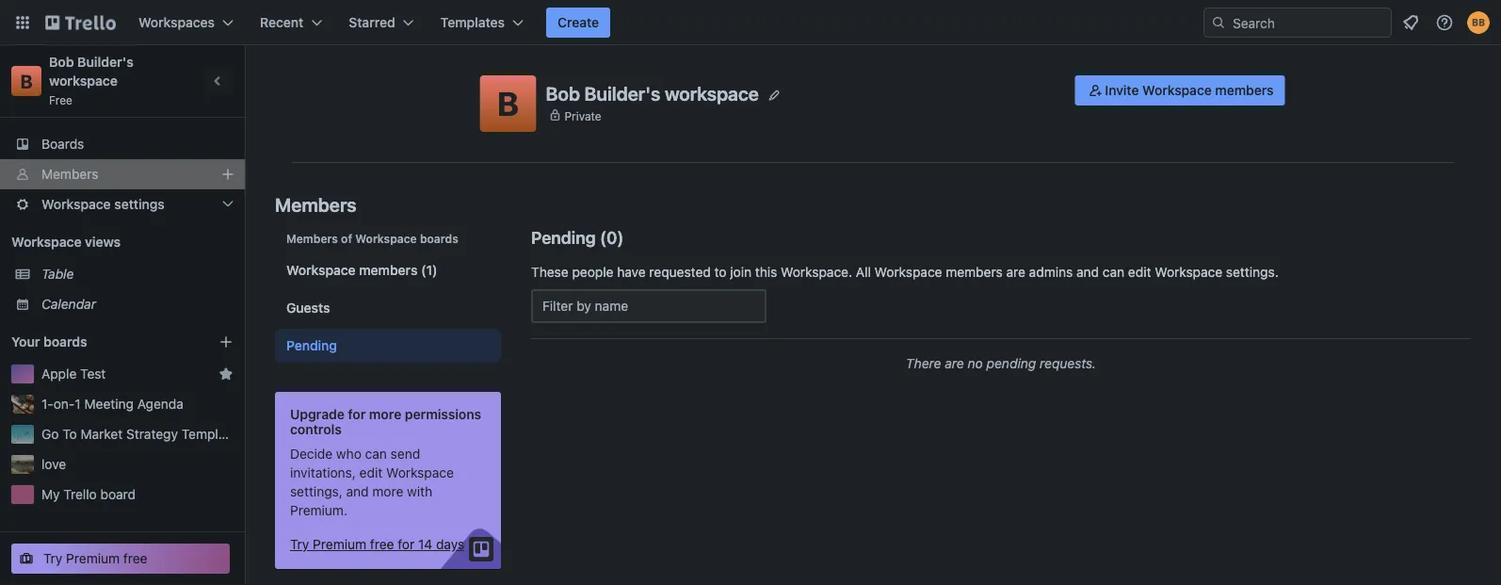Task type: vqa. For each thing, say whether or not it's contained in the screenshot.
bottommost Bob
yes



Task type: locate. For each thing, give the bounding box(es) containing it.
bob builder's workspace link
[[49, 54, 137, 89]]

workspace inside the upgrade for more permissions controls decide who can send invitations, edit workspace settings, and more with premium.
[[386, 465, 454, 480]]

table link
[[41, 265, 234, 284]]

guests
[[286, 300, 330, 316]]

add board image
[[219, 334, 234, 349]]

try down premium.
[[290, 536, 309, 552]]

bob up free
[[49, 54, 74, 70]]

0 vertical spatial members
[[41, 166, 98, 182]]

workspace right the of
[[355, 232, 417, 245]]

1 vertical spatial can
[[365, 446, 387, 462]]

builder's
[[77, 54, 134, 70], [585, 82, 661, 104]]

invite
[[1105, 82, 1139, 98]]

pending up the these
[[531, 227, 596, 247]]

recent
[[260, 15, 304, 30]]

for right upgrade at the left
[[348, 406, 366, 422]]

members up the of
[[275, 193, 357, 215]]

workspace
[[1143, 82, 1212, 98], [41, 196, 111, 212], [355, 232, 417, 245], [11, 234, 82, 250], [286, 262, 356, 278], [875, 264, 943, 280], [1155, 264, 1223, 280], [386, 465, 454, 480]]

1-on-1 meeting agenda link
[[41, 395, 234, 414]]

members down boards
[[41, 166, 98, 182]]

Filter by name text field
[[531, 289, 767, 323]]

premium.
[[290, 503, 348, 518]]

sm image
[[1086, 81, 1105, 100]]

b left the private
[[498, 84, 519, 123]]

and down who
[[346, 484, 369, 499]]

0 horizontal spatial for
[[348, 406, 366, 422]]

boards up 'apple'
[[43, 334, 87, 349]]

can right admins
[[1103, 264, 1125, 280]]

b for b button
[[498, 84, 519, 123]]

0 horizontal spatial and
[[346, 484, 369, 499]]

b link
[[11, 66, 41, 96]]

agenda
[[137, 396, 184, 412]]

try
[[290, 536, 309, 552], [43, 551, 63, 566]]

are left 'no'
[[945, 356, 964, 371]]

send
[[391, 446, 420, 462]]

there
[[906, 356, 942, 371]]

free
[[370, 536, 394, 552], [123, 551, 147, 566]]

0 vertical spatial edit
[[1128, 264, 1152, 280]]

bob builder's workspace
[[546, 82, 759, 104]]

1 vertical spatial and
[[346, 484, 369, 499]]

1 vertical spatial are
[[945, 356, 964, 371]]

edit
[[1128, 264, 1152, 280], [360, 465, 383, 480]]

these
[[531, 264, 569, 280]]

of
[[341, 232, 352, 245]]

members inside members link
[[41, 166, 98, 182]]

0 horizontal spatial bob
[[49, 54, 74, 70]]

boards up (1)
[[420, 232, 459, 245]]

1 horizontal spatial members
[[946, 264, 1003, 280]]

and
[[1077, 264, 1099, 280], [346, 484, 369, 499]]

workspace up workspace views
[[41, 196, 111, 212]]

0 vertical spatial builder's
[[77, 54, 134, 70]]

no
[[968, 356, 983, 371]]

members of workspace boards
[[286, 232, 459, 245]]

0 vertical spatial pending
[[531, 227, 596, 247]]

workspace views
[[11, 234, 121, 250]]

members left admins
[[946, 264, 1003, 280]]

0 horizontal spatial are
[[945, 356, 964, 371]]

premium down premium.
[[313, 536, 367, 552]]

guests link
[[275, 291, 501, 325]]

free inside "try premium free" button
[[123, 551, 147, 566]]

premium
[[313, 536, 367, 552], [66, 551, 120, 566]]

apple test
[[41, 366, 106, 382]]

members down 'search' image
[[1216, 82, 1274, 98]]

b left bob builder's workspace free
[[20, 70, 33, 92]]

private
[[565, 109, 602, 122]]

are
[[1007, 264, 1026, 280], [945, 356, 964, 371]]

b inside button
[[498, 84, 519, 123]]

members down members of workspace boards
[[359, 262, 418, 278]]

calendar link
[[41, 295, 234, 314]]

for
[[348, 406, 366, 422], [398, 536, 415, 552]]

0 horizontal spatial b
[[20, 70, 33, 92]]

workspace inside button
[[1143, 82, 1212, 98]]

more up send
[[369, 406, 402, 422]]

0 horizontal spatial free
[[123, 551, 147, 566]]

go to market strategy template link
[[41, 425, 237, 444]]

0
[[607, 227, 617, 247]]

free inside "try premium free for 14 days" button
[[370, 536, 394, 552]]

workspace up with
[[386, 465, 454, 480]]

members inside button
[[1216, 82, 1274, 98]]

with
[[407, 484, 433, 499]]

1 horizontal spatial try
[[290, 536, 309, 552]]

bob inside bob builder's workspace free
[[49, 54, 74, 70]]

(
[[600, 227, 607, 247]]

workspace down primary element
[[665, 82, 759, 104]]

premium down the my trello board
[[66, 551, 120, 566]]

workspace left settings.
[[1155, 264, 1223, 280]]

bob for bob builder's workspace free
[[49, 54, 74, 70]]

pending
[[987, 356, 1036, 371]]

1 vertical spatial boards
[[43, 334, 87, 349]]

premium for try premium free for 14 days
[[313, 536, 367, 552]]

0 vertical spatial can
[[1103, 264, 1125, 280]]

members
[[41, 166, 98, 182], [275, 193, 357, 215], [286, 232, 338, 245]]

0 horizontal spatial pending
[[286, 338, 337, 353]]

1 vertical spatial members
[[275, 193, 357, 215]]

edit right admins
[[1128, 264, 1152, 280]]

to
[[62, 426, 77, 442]]

more
[[369, 406, 402, 422], [372, 484, 404, 499]]

0 horizontal spatial can
[[365, 446, 387, 462]]

1 horizontal spatial premium
[[313, 536, 367, 552]]

1 vertical spatial bob
[[546, 82, 580, 104]]

invitations,
[[290, 465, 356, 480]]

for inside the upgrade for more permissions controls decide who can send invitations, edit workspace settings, and more with premium.
[[348, 406, 366, 422]]

and right admins
[[1077, 264, 1099, 280]]

b for b link
[[20, 70, 33, 92]]

0 vertical spatial more
[[369, 406, 402, 422]]

1 horizontal spatial are
[[1007, 264, 1026, 280]]

bob for bob builder's workspace
[[546, 82, 580, 104]]

0 horizontal spatial workspace
[[49, 73, 118, 89]]

2 horizontal spatial members
[[1216, 82, 1274, 98]]

b
[[20, 70, 33, 92], [498, 84, 519, 123]]

builder's inside bob builder's workspace free
[[77, 54, 134, 70]]

workspace up table
[[11, 234, 82, 250]]

1 horizontal spatial bob
[[546, 82, 580, 104]]

premium for try premium free
[[66, 551, 120, 566]]

search image
[[1211, 15, 1227, 30]]

are left admins
[[1007, 264, 1026, 280]]

edit down who
[[360, 465, 383, 480]]

1 horizontal spatial and
[[1077, 264, 1099, 280]]

workspace right all
[[875, 264, 943, 280]]

0 horizontal spatial premium
[[66, 551, 120, 566]]

bob
[[49, 54, 74, 70], [546, 82, 580, 104]]

1 vertical spatial more
[[372, 484, 404, 499]]

1 vertical spatial pending
[[286, 338, 337, 353]]

can right who
[[365, 446, 387, 462]]

pending down 'guests'
[[286, 338, 337, 353]]

builder's down back to home image
[[77, 54, 134, 70]]

workspace right invite
[[1143, 82, 1212, 98]]

try down my
[[43, 551, 63, 566]]

free left the 14
[[370, 536, 394, 552]]

bob builder (bobbuilder40) image
[[1468, 11, 1490, 34]]

for left the 14
[[398, 536, 415, 552]]

can
[[1103, 264, 1125, 280], [365, 446, 387, 462]]

0 vertical spatial boards
[[420, 232, 459, 245]]

members
[[1216, 82, 1274, 98], [359, 262, 418, 278], [946, 264, 1003, 280]]

1 horizontal spatial for
[[398, 536, 415, 552]]

free
[[49, 93, 73, 106]]

more left with
[[372, 484, 404, 499]]

1 horizontal spatial free
[[370, 536, 394, 552]]

1 horizontal spatial builder's
[[585, 82, 661, 104]]

0 horizontal spatial builder's
[[77, 54, 134, 70]]

and inside the upgrade for more permissions controls decide who can send invitations, edit workspace settings, and more with premium.
[[346, 484, 369, 499]]

0 horizontal spatial try
[[43, 551, 63, 566]]

workspace inside "dropdown button"
[[41, 196, 111, 212]]

0 vertical spatial for
[[348, 406, 366, 422]]

1 horizontal spatial b
[[498, 84, 519, 123]]

workspace inside bob builder's workspace free
[[49, 73, 118, 89]]

builder's up the private
[[585, 82, 661, 104]]

workspace up free
[[49, 73, 118, 89]]

open information menu image
[[1436, 13, 1455, 32]]

free down my trello board link
[[123, 551, 147, 566]]

pending
[[531, 227, 596, 247], [286, 338, 337, 353]]

templates
[[441, 15, 505, 30]]

1 vertical spatial for
[[398, 536, 415, 552]]

try for try premium free
[[43, 551, 63, 566]]

requests.
[[1040, 356, 1097, 371]]

0 horizontal spatial members
[[359, 262, 418, 278]]

1 horizontal spatial workspace
[[665, 82, 759, 104]]

bob up the private
[[546, 82, 580, 104]]

members left the of
[[286, 232, 338, 245]]

0 horizontal spatial edit
[[360, 465, 383, 480]]

1 vertical spatial builder's
[[585, 82, 661, 104]]

1 horizontal spatial boards
[[420, 232, 459, 245]]

0 vertical spatial and
[[1077, 264, 1099, 280]]

workspaces button
[[127, 8, 245, 38]]

0 vertical spatial bob
[[49, 54, 74, 70]]

1 horizontal spatial can
[[1103, 264, 1125, 280]]

on-
[[54, 396, 75, 412]]

builder's for bob builder's workspace free
[[77, 54, 134, 70]]

and for admins
[[1077, 264, 1099, 280]]

1 vertical spatial edit
[[360, 465, 383, 480]]

boards
[[420, 232, 459, 245], [43, 334, 87, 349]]

apple
[[41, 366, 77, 382]]

can inside the upgrade for more permissions controls decide who can send invitations, edit workspace settings, and more with premium.
[[365, 446, 387, 462]]

who
[[336, 446, 362, 462]]



Task type: describe. For each thing, give the bounding box(es) containing it.
settings
[[114, 196, 165, 212]]

people
[[572, 264, 614, 280]]

pending link
[[275, 329, 501, 363]]

permissions
[[405, 406, 482, 422]]

primary element
[[0, 0, 1502, 45]]

boards link
[[0, 129, 245, 159]]

upgrade for more permissions controls decide who can send invitations, edit workspace settings, and more with premium.
[[290, 406, 482, 518]]

my trello board link
[[41, 485, 234, 504]]

days
[[436, 536, 465, 552]]

workspace settings
[[41, 196, 165, 212]]

recent button
[[249, 8, 334, 38]]

love link
[[41, 455, 234, 474]]

workspace up 'guests'
[[286, 262, 356, 278]]

strategy
[[126, 426, 178, 442]]

free for try premium free for 14 days
[[370, 536, 394, 552]]

edit inside the upgrade for more permissions controls decide who can send invitations, edit workspace settings, and more with premium.
[[360, 465, 383, 480]]

Search field
[[1227, 8, 1391, 37]]

my
[[41, 487, 60, 502]]

2 vertical spatial members
[[286, 232, 338, 245]]

0 notifications image
[[1400, 11, 1422, 34]]

all
[[856, 264, 871, 280]]

(1)
[[421, 262, 438, 278]]

board
[[100, 487, 136, 502]]

my trello board
[[41, 487, 136, 502]]

1-on-1 meeting agenda
[[41, 396, 184, 412]]

workspace members
[[286, 262, 418, 278]]

apple test link
[[41, 365, 211, 383]]

this
[[755, 264, 777, 280]]

market
[[81, 426, 123, 442]]

try premium free for 14 days button
[[290, 535, 465, 554]]

builder's for bob builder's workspace
[[585, 82, 661, 104]]

upgrade
[[290, 406, 345, 422]]

settings,
[[290, 484, 343, 499]]

have
[[617, 264, 646, 280]]

go
[[41, 426, 59, 442]]

your
[[11, 334, 40, 349]]

b button
[[480, 75, 536, 132]]

requested
[[649, 264, 711, 280]]

create
[[558, 15, 599, 30]]

views
[[85, 234, 121, 250]]

try for try premium free for 14 days
[[290, 536, 309, 552]]

0 vertical spatial are
[[1007, 264, 1026, 280]]

free for try premium free
[[123, 551, 147, 566]]

starred button
[[338, 8, 426, 38]]

workspace.
[[781, 264, 853, 280]]

to
[[715, 264, 727, 280]]

table
[[41, 266, 74, 282]]

1
[[75, 396, 81, 412]]

calendar
[[41, 296, 96, 312]]

templates button
[[429, 8, 535, 38]]

0 horizontal spatial boards
[[43, 334, 87, 349]]

love
[[41, 456, 66, 472]]

your boards
[[11, 334, 87, 349]]

workspace navigation collapse icon image
[[205, 68, 232, 94]]

14
[[418, 536, 433, 552]]

invite workspace members
[[1105, 82, 1274, 98]]

workspaces
[[138, 15, 215, 30]]

1 horizontal spatial edit
[[1128, 264, 1152, 280]]

)
[[617, 227, 624, 247]]

join
[[730, 264, 752, 280]]

settings.
[[1226, 264, 1279, 280]]

for inside button
[[398, 536, 415, 552]]

invite workspace members button
[[1075, 75, 1285, 106]]

controls
[[290, 422, 342, 437]]

starred icon image
[[219, 366, 234, 382]]

back to home image
[[45, 8, 116, 38]]

trello
[[63, 487, 97, 502]]

try premium free button
[[11, 544, 230, 574]]

these people have requested to join this workspace. all workspace members are admins and can edit workspace settings.
[[531, 264, 1279, 280]]

create button
[[546, 8, 611, 38]]

( 0 )
[[600, 227, 624, 247]]

meeting
[[84, 396, 134, 412]]

try premium free
[[43, 551, 147, 566]]

there are no pending requests.
[[906, 356, 1097, 371]]

test
[[80, 366, 106, 382]]

bob builder's workspace free
[[49, 54, 137, 106]]

template
[[182, 426, 237, 442]]

workspace for bob builder's workspace
[[665, 82, 759, 104]]

go to market strategy template
[[41, 426, 237, 442]]

workspace for bob builder's workspace free
[[49, 73, 118, 89]]

try premium free for 14 days
[[290, 536, 465, 552]]

starred
[[349, 15, 395, 30]]

and for settings,
[[346, 484, 369, 499]]

decide
[[290, 446, 333, 462]]

1-
[[41, 396, 54, 412]]

members link
[[0, 159, 245, 189]]

1 horizontal spatial pending
[[531, 227, 596, 247]]

admins
[[1029, 264, 1073, 280]]

your boards with 5 items element
[[11, 331, 190, 353]]



